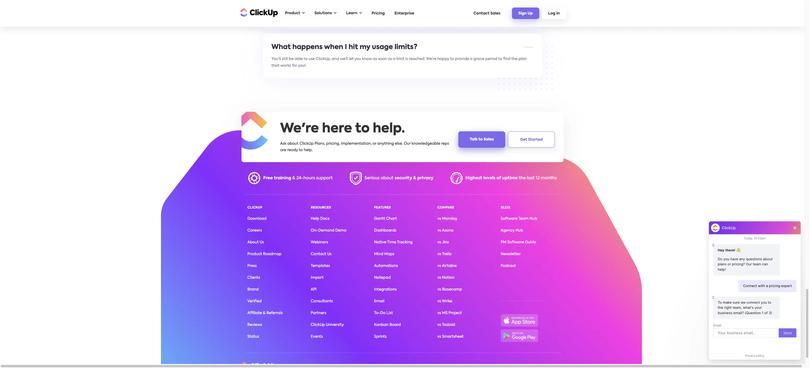 Task type: vqa. For each thing, say whether or not it's contained in the screenshot.
the leftmost Product
yes



Task type: locate. For each thing, give the bounding box(es) containing it.
us up templates link
[[327, 253, 332, 256]]

have
[[428, 15, 437, 19]]

1 horizontal spatial that
[[326, 15, 334, 19]]

templates
[[311, 264, 330, 268]]

7 vs from the top
[[438, 288, 441, 292]]

for
[[451, 2, 456, 6], [292, 64, 297, 68]]

about inside ask about clickup plans, pricing, implementation, or anything else. our knowledgeable reps are ready to help.
[[287, 142, 299, 146]]

use
[[422, 8, 428, 12], [309, 57, 315, 61]]

vs left airtable
[[438, 264, 441, 268]]

able left up on the top
[[517, 8, 525, 12]]

0 horizontal spatial as
[[309, 2, 313, 6]]

2 vertical spatial clickup
[[311, 323, 325, 327]]

& right affiliate
[[263, 312, 266, 315]]

1 horizontal spatial or
[[359, 8, 363, 12]]

vs for vs trello
[[438, 253, 441, 256]]

0 vertical spatial or
[[359, 8, 363, 12]]

1 vertical spatial the
[[519, 176, 526, 181]]

won't
[[447, 8, 457, 12], [500, 8, 510, 12]]

0 horizontal spatial that
[[272, 64, 280, 68]]

1 horizontal spatial for
[[451, 2, 456, 6]]

icon of life preserver ring image
[[248, 172, 261, 185]]

1 horizontal spatial plan
[[519, 57, 527, 61]]

contact inside button
[[474, 11, 490, 15]]

0 horizontal spatial and
[[319, 8, 326, 12]]

log
[[548, 12, 556, 15]]

hub right agency
[[516, 229, 523, 233]]

able
[[517, 8, 525, 12], [295, 57, 303, 61]]

download
[[247, 217, 267, 221]]

find down count
[[366, 15, 374, 19]]

hub right team
[[530, 217, 537, 221]]

as inside ""uses" are intended as a demonstration of paid plan features, allowing you to explore their value for your workflows. uses are cumulative throughout a workspace and they do not reset or count down. when you reach a use limit, you won't lose any data, but you won't be able to edit or create new items with that feature. you can find a breakdown which features have usage limits"
[[309, 2, 313, 6]]

or
[[359, 8, 363, 12], [280, 15, 284, 19], [373, 142, 377, 146]]

i
[[345, 44, 347, 51]]

1 horizontal spatial and
[[332, 57, 339, 61]]

1 vertical spatial help.
[[304, 148, 313, 152]]

to inside ask about clickup plans, pricing, implementation, or anything else. our knowledgeable reps are ready to help.
[[299, 148, 303, 152]]

1 horizontal spatial won't
[[500, 8, 510, 12]]

2 vs from the top
[[438, 229, 441, 233]]

4 vs from the top
[[438, 253, 441, 256]]

security & privacy link
[[395, 176, 434, 181]]

affiliate & referrals link
[[247, 312, 283, 315]]

limit,
[[429, 8, 438, 12]]

the right period on the right of page
[[512, 57, 518, 61]]

1 vertical spatial able
[[295, 57, 303, 61]]

1 vertical spatial find
[[503, 57, 511, 61]]

1 vertical spatial us
[[327, 253, 332, 256]]

for left you!
[[292, 64, 297, 68]]

roadmap
[[263, 253, 282, 256]]

which
[[400, 15, 411, 19]]

you down value
[[439, 8, 446, 12]]

gantt
[[374, 217, 385, 221]]

1 vertical spatial contact
[[311, 253, 326, 256]]

vs left trello
[[438, 253, 441, 256]]

us
[[260, 241, 264, 245], [327, 253, 332, 256]]

jira
[[442, 241, 449, 245]]

0 vertical spatial for
[[451, 2, 456, 6]]

features
[[412, 15, 427, 19]]

0 horizontal spatial the
[[512, 57, 518, 61]]

a up features in the right top of the page
[[419, 8, 421, 12]]

training
[[274, 176, 291, 181]]

vs left notion
[[438, 276, 441, 280]]

8 vs from the top
[[438, 300, 441, 304]]

vs left monday
[[438, 217, 441, 221]]

0 vertical spatial software
[[501, 217, 518, 221]]

data,
[[474, 8, 484, 12]]

1 horizontal spatial of
[[497, 176, 501, 181]]

a up create
[[294, 8, 296, 12]]

1 horizontal spatial as
[[373, 57, 377, 61]]

0 vertical spatial and
[[319, 8, 326, 12]]

uses
[[486, 2, 494, 6]]

us right about
[[260, 241, 264, 245]]

about up the ready
[[287, 142, 299, 146]]

1 horizontal spatial &
[[292, 176, 295, 181]]

a up workspace
[[314, 2, 317, 6]]

1 horizontal spatial find
[[503, 57, 511, 61]]

0 vertical spatial the
[[512, 57, 518, 61]]

are right uses
[[495, 2, 501, 6]]

product for product roadmap
[[247, 253, 262, 256]]

0 horizontal spatial or
[[280, 15, 284, 19]]

"uses" are intended as a demonstration of paid plan features, allowing you to explore their value for your workflows. uses are cumulative throughout a workspace and they do not reset or count down. when you reach a use limit, you won't lose any data, but you won't be able to edit or create new items with that feature. you can find a breakdown which features have usage limits
[[272, 2, 530, 19]]

0 vertical spatial find
[[366, 15, 374, 19]]

soon
[[378, 57, 387, 61]]

0 horizontal spatial use
[[309, 57, 315, 61]]

1 horizontal spatial usage
[[438, 15, 450, 19]]

you
[[351, 15, 358, 19]]

reps
[[441, 142, 449, 146]]

1 vs from the top
[[438, 217, 441, 221]]

0 horizontal spatial plan
[[360, 2, 369, 6]]

dashboards
[[374, 229, 397, 233]]

use left clickup, on the top of page
[[309, 57, 315, 61]]

0 vertical spatial us
[[260, 241, 264, 245]]

0 vertical spatial able
[[517, 8, 525, 12]]

us for about us
[[260, 241, 264, 245]]

2 vertical spatial or
[[373, 142, 377, 146]]

happy
[[438, 57, 450, 61]]

of left paid
[[346, 2, 350, 6]]

1 won't from the left
[[447, 8, 457, 12]]

solutions
[[315, 11, 332, 15]]

clients link
[[247, 276, 260, 280]]

are down the ask
[[280, 148, 286, 152]]

able up you!
[[295, 57, 303, 61]]

0 vertical spatial use
[[422, 8, 428, 12]]

vs left asana in the right bottom of the page
[[438, 229, 441, 233]]

sales inside talk to sales button
[[484, 138, 494, 141]]

usage inside ""uses" are intended as a demonstration of paid plan features, allowing you to explore their value for your workflows. uses are cumulative throughout a workspace and they do not reset or count down. when you reach a use limit, you won't lose any data, but you won't be able to edit or create new items with that feature. you can find a breakdown which features have usage limits"
[[438, 15, 450, 19]]

help. right the ready
[[304, 148, 313, 152]]

about right "serious"
[[381, 176, 394, 181]]

vs for vs todoist
[[438, 323, 441, 327]]

3 vs from the top
[[438, 241, 441, 245]]

basecamp
[[442, 288, 462, 292]]

1 horizontal spatial able
[[517, 8, 525, 12]]

6 vs from the top
[[438, 276, 441, 280]]

agency hub link
[[501, 229, 523, 233]]

1 vertical spatial about
[[381, 176, 394, 181]]

about for ask
[[287, 142, 299, 146]]

vs left ms
[[438, 312, 441, 315]]

1 vertical spatial plan
[[519, 57, 527, 61]]

sales down uses
[[491, 11, 501, 15]]

use down explore
[[422, 8, 428, 12]]

0 horizontal spatial contact
[[311, 253, 326, 256]]

0 horizontal spatial us
[[260, 241, 264, 245]]

about
[[287, 142, 299, 146], [381, 176, 394, 181]]

2 horizontal spatial or
[[373, 142, 377, 146]]

2 won't from the left
[[500, 8, 510, 12]]

vs for vs airtable
[[438, 264, 441, 268]]

sales right "talk"
[[484, 138, 494, 141]]

product inside dropdown button
[[285, 11, 300, 15]]

1 vertical spatial and
[[332, 57, 339, 61]]

google play store image
[[501, 330, 538, 343]]

0 vertical spatial hub
[[530, 217, 537, 221]]

0 horizontal spatial for
[[292, 64, 297, 68]]

you right let
[[355, 57, 361, 61]]

5 vs from the top
[[438, 264, 441, 268]]

0 horizontal spatial product
[[247, 253, 262, 256]]

1 vertical spatial usage
[[372, 44, 393, 51]]

1 vertical spatial product
[[247, 253, 262, 256]]

vs left todoist
[[438, 323, 441, 327]]

vs for vs notion
[[438, 276, 441, 280]]

1 vertical spatial clickup
[[247, 206, 262, 210]]

11 vs from the top
[[438, 335, 441, 339]]

the inside you'll still be able to use clickup, and we'll let you know as soon as a limit is reached. we're happy to provide a grace period to find the plan that works for you!
[[512, 57, 518, 61]]

vs jira
[[438, 241, 449, 245]]

about
[[247, 241, 259, 245]]

serious about security & privacy
[[365, 176, 434, 181]]

1 vertical spatial be
[[289, 57, 294, 61]]

0 horizontal spatial be
[[289, 57, 294, 61]]

be right still in the top of the page
[[289, 57, 294, 61]]

1 vertical spatial sales
[[484, 138, 494, 141]]

you inside you'll still be able to use clickup, and we'll let you know as soon as a limit is reached. we're happy to provide a grace period to find the plan that works for you!
[[355, 57, 361, 61]]

as up workspace
[[309, 2, 313, 6]]

and
[[319, 8, 326, 12], [332, 57, 339, 61]]

vs left the wrike
[[438, 300, 441, 304]]

contact down webinars link
[[311, 253, 326, 256]]

1 vertical spatial or
[[280, 15, 284, 19]]

a left "grace"
[[470, 57, 473, 61]]

vs left basecamp
[[438, 288, 441, 292]]

help
[[311, 217, 319, 221]]

product up create
[[285, 11, 300, 15]]

usage up soon
[[372, 44, 393, 51]]

& left 24-
[[292, 176, 295, 181]]

won't down the cumulative
[[500, 8, 510, 12]]

0 horizontal spatial hub
[[516, 229, 523, 233]]

0 vertical spatial be
[[511, 8, 516, 12]]

press link
[[247, 264, 257, 268]]

1 horizontal spatial contact
[[474, 11, 490, 15]]

vs for vs basecamp
[[438, 288, 441, 292]]

you up which
[[400, 8, 406, 12]]

vs airtable
[[438, 264, 457, 268]]

product down about us
[[247, 253, 262, 256]]

down.
[[376, 8, 387, 12]]

free training link
[[263, 176, 291, 181]]

0 vertical spatial contact
[[474, 11, 490, 15]]

that down they
[[326, 15, 334, 19]]

privacy
[[417, 176, 434, 181]]

icon of a shield image
[[350, 172, 362, 185]]

vs asana
[[438, 229, 454, 233]]

0 horizontal spatial find
[[366, 15, 374, 19]]

enterprise
[[395, 11, 414, 15]]

& left privacy
[[413, 176, 416, 181]]

help. up "anything"
[[373, 123, 405, 135]]

that down you'll
[[272, 64, 280, 68]]

0 horizontal spatial able
[[295, 57, 303, 61]]

brand link
[[247, 288, 259, 292]]

able inside you'll still be able to use clickup, and we'll let you know as soon as a limit is reached. we're happy to provide a grace period to find the plan that works for you!
[[295, 57, 303, 61]]

contact down workflows.
[[474, 11, 490, 15]]

0 horizontal spatial usage
[[372, 44, 393, 51]]

be down the cumulative
[[511, 8, 516, 12]]

and left we'll
[[332, 57, 339, 61]]

to-
[[374, 312, 380, 315]]

ask
[[280, 142, 286, 146]]

vs for vs wrike
[[438, 300, 441, 304]]

import link
[[311, 276, 324, 280]]

vs left smartsheet
[[438, 335, 441, 339]]

is
[[406, 57, 408, 61]]

software down blog link
[[501, 217, 518, 221]]

plan inside you'll still be able to use clickup, and we'll let you know as soon as a limit is reached. we're happy to provide a grace period to find the plan that works for you!
[[519, 57, 527, 61]]

do
[[380, 312, 386, 315]]

demo
[[335, 229, 347, 233]]

wrike
[[442, 300, 452, 304]]

the left last
[[519, 176, 526, 181]]

we're
[[280, 123, 319, 135]]

clickup for clickup university
[[311, 323, 325, 327]]

but
[[485, 8, 491, 12]]

period
[[486, 57, 498, 61]]

1 vertical spatial that
[[272, 64, 280, 68]]

you right but
[[492, 8, 499, 12]]

for left your
[[451, 2, 456, 6]]

are up throughout
[[284, 2, 291, 6]]

of right levels
[[497, 176, 501, 181]]

as right soon
[[388, 57, 392, 61]]

9 vs from the top
[[438, 312, 441, 315]]

vs smartsheet
[[438, 335, 464, 339]]

0 horizontal spatial of
[[346, 2, 350, 6]]

1 vertical spatial use
[[309, 57, 315, 61]]

you up reach
[[403, 2, 410, 6]]

0 vertical spatial about
[[287, 142, 299, 146]]

1 horizontal spatial us
[[327, 253, 332, 256]]

clickup left plans,
[[300, 142, 314, 146]]

native
[[374, 241, 386, 245]]

1 horizontal spatial be
[[511, 8, 516, 12]]

10 vs from the top
[[438, 323, 441, 327]]

or up can
[[359, 8, 363, 12]]

as left soon
[[373, 57, 377, 61]]

clickup inside ask about clickup plans, pricing, implementation, or anything else. our knowledgeable reps are ready to help.
[[300, 142, 314, 146]]

last
[[527, 176, 535, 181]]

events
[[311, 335, 323, 339]]

product for product
[[285, 11, 300, 15]]

0 vertical spatial of
[[346, 2, 350, 6]]

or left "anything"
[[373, 142, 377, 146]]

vs airtable link
[[438, 264, 457, 268]]

ask about clickup plans, pricing, implementation, or anything else. our knowledgeable reps are ready to help.
[[280, 142, 449, 152]]

2 horizontal spatial &
[[413, 176, 416, 181]]

podcast
[[501, 264, 516, 268]]

smartsheet
[[442, 335, 464, 339]]

24-hours support link
[[296, 176, 333, 181]]

clickup down the partners link
[[311, 323, 325, 327]]

usage right have
[[438, 15, 450, 19]]

0 horizontal spatial won't
[[447, 8, 457, 12]]

0 vertical spatial clickup
[[300, 142, 314, 146]]

you
[[403, 2, 410, 6], [400, 8, 406, 12], [439, 8, 446, 12], [492, 8, 499, 12], [355, 57, 361, 61]]

sign up button
[[512, 8, 539, 19]]

on-demand demo link
[[311, 229, 347, 233]]

0 vertical spatial sales
[[491, 11, 501, 15]]

clickup up download
[[247, 206, 262, 210]]

1 horizontal spatial about
[[381, 176, 394, 181]]

0 vertical spatial usage
[[438, 15, 450, 19]]

1 horizontal spatial use
[[422, 8, 428, 12]]

and up with on the top
[[319, 8, 326, 12]]

explore
[[416, 2, 429, 6]]

reviews link
[[247, 323, 262, 327]]

1 horizontal spatial product
[[285, 11, 300, 15]]

0 vertical spatial help.
[[373, 123, 405, 135]]

won't up limits
[[447, 8, 457, 12]]

0 vertical spatial plan
[[360, 2, 369, 6]]

we're
[[426, 57, 437, 61]]

software right pm
[[508, 241, 524, 245]]

solutions button
[[312, 8, 339, 19]]

0 horizontal spatial about
[[287, 142, 299, 146]]

reset
[[349, 8, 358, 12]]

us for contact us
[[327, 253, 332, 256]]

0 horizontal spatial &
[[263, 312, 266, 315]]

vs left jira at the bottom right of page
[[438, 241, 441, 245]]

or inside ask about clickup plans, pricing, implementation, or anything else. our knowledgeable reps are ready to help.
[[373, 142, 377, 146]]

1 vertical spatial for
[[292, 64, 297, 68]]

able inside ""uses" are intended as a demonstration of paid plan features, allowing you to explore their value for your workflows. uses are cumulative throughout a workspace and they do not reset or count down. when you reach a use limit, you won't lose any data, but you won't be able to edit or create new items with that feature. you can find a breakdown which features have usage limits"
[[517, 8, 525, 12]]

careers
[[247, 229, 262, 233]]

team
[[519, 217, 529, 221]]

airtable
[[442, 264, 457, 268]]

0 horizontal spatial help.
[[304, 148, 313, 152]]

find right period on the right of page
[[503, 57, 511, 61]]

get started
[[520, 138, 543, 142]]

or right edit
[[280, 15, 284, 19]]

you'll
[[272, 57, 281, 61]]

0 vertical spatial product
[[285, 11, 300, 15]]

0 vertical spatial that
[[326, 15, 334, 19]]

vs for vs smartsheet
[[438, 335, 441, 339]]

be inside ""uses" are intended as a demonstration of paid plan features, allowing you to explore their value for your workflows. uses are cumulative throughout a workspace and they do not reset or count down. when you reach a use limit, you won't lose any data, but you won't be able to edit or create new items with that feature. you can find a breakdown which features have usage limits"
[[511, 8, 516, 12]]

here
[[322, 123, 352, 135]]



Task type: describe. For each thing, give the bounding box(es) containing it.
contact sales
[[474, 11, 501, 15]]

reached.
[[409, 57, 426, 61]]

talk to sales button
[[458, 132, 505, 148]]

pm software guide link
[[501, 241, 536, 245]]

sign
[[519, 12, 527, 15]]

plan inside ""uses" are intended as a demonstration of paid plan features, allowing you to explore their value for your workflows. uses are cumulative throughout a workspace and they do not reset or count down. when you reach a use limit, you won't lose any data, but you won't be able to edit or create new items with that feature. you can find a breakdown which features have usage limits"
[[360, 2, 369, 6]]

hours
[[304, 176, 315, 181]]

partners
[[311, 312, 326, 315]]

intended
[[292, 2, 308, 6]]

help docs
[[311, 217, 330, 221]]

find inside ""uses" are intended as a demonstration of paid plan features, allowing you to explore their value for your workflows. uses are cumulative throughout a workspace and they do not reset or count down. when you reach a use limit, you won't lose any data, but you won't be able to edit or create new items with that feature. you can find a breakdown which features have usage limits"
[[366, 15, 374, 19]]

support
[[316, 176, 333, 181]]

contact for contact sales
[[474, 11, 490, 15]]

1 vertical spatial of
[[497, 176, 501, 181]]

be inside you'll still be able to use clickup, and we'll let you know as soon as a limit is reached. we're happy to provide a grace period to find the plan that works for you!
[[289, 57, 294, 61]]

vs ms project
[[438, 312, 462, 315]]

1 vertical spatial software
[[508, 241, 524, 245]]

import
[[311, 276, 324, 280]]

highest levels of uptime the last 12 months
[[466, 176, 557, 181]]

about us link
[[247, 241, 264, 245]]

blog link
[[501, 206, 511, 210]]

software team hub link
[[501, 217, 537, 221]]

webinars link
[[311, 241, 328, 245]]

vs wrike link
[[438, 300, 452, 304]]

enterprise link
[[392, 9, 417, 18]]

software team hub
[[501, 217, 537, 221]]

kanban
[[374, 323, 389, 327]]

that inside ""uses" are intended as a demonstration of paid plan features, allowing you to explore their value for your workflows. uses are cumulative throughout a workspace and they do not reset or count down. when you reach a use limit, you won't lose any data, but you won't be able to edit or create new items with that feature. you can find a breakdown which features have usage limits"
[[326, 15, 334, 19]]

verified
[[247, 300, 262, 304]]

consultants link
[[311, 300, 333, 304]]

agency hub
[[501, 229, 523, 233]]

consultants
[[311, 300, 333, 304]]

notion
[[442, 276, 455, 280]]

we'll
[[340, 57, 348, 61]]

highest levels of uptime link
[[466, 176, 518, 181]]

apple app store image
[[501, 315, 538, 327]]

events link
[[311, 335, 323, 339]]

get
[[520, 138, 527, 142]]

24-
[[296, 176, 304, 181]]

their
[[430, 2, 439, 6]]

log in link
[[542, 8, 566, 19]]

features link
[[374, 206, 391, 210]]

kanban board link
[[374, 323, 401, 327]]

not
[[342, 8, 348, 12]]

in
[[557, 12, 560, 15]]

1 vertical spatial hub
[[516, 229, 523, 233]]

feature.
[[335, 15, 350, 19]]

limits
[[450, 15, 460, 19]]

compare link
[[438, 206, 454, 210]]

are inside ask about clickup plans, pricing, implementation, or anything else. our knowledgeable reps are ready to help.
[[280, 148, 286, 152]]

serious
[[365, 176, 380, 181]]

help. inside ask about clickup plans, pricing, implementation, or anything else. our knowledgeable reps are ready to help.
[[304, 148, 313, 152]]

our
[[404, 142, 411, 146]]

use inside ""uses" are intended as a demonstration of paid plan features, allowing you to explore their value for your workflows. uses are cumulative throughout a workspace and they do not reset or count down. when you reach a use limit, you won't lose any data, but you won't be able to edit or create new items with that feature. you can find a breakdown which features have usage limits"
[[422, 8, 428, 12]]

grace
[[474, 57, 485, 61]]

notepad link
[[374, 276, 391, 280]]

vs notion link
[[438, 276, 455, 280]]

careers link
[[247, 229, 262, 233]]

1 horizontal spatial the
[[519, 176, 526, 181]]

referrals
[[267, 312, 283, 315]]

vs basecamp link
[[438, 288, 462, 292]]

value
[[440, 2, 450, 6]]

for inside you'll still be able to use clickup, and we'll let you know as soon as a limit is reached. we're happy to provide a grace period to find the plan that works for you!
[[292, 64, 297, 68]]

university
[[326, 323, 344, 327]]

2 horizontal spatial as
[[388, 57, 392, 61]]

implementation,
[[341, 142, 372, 146]]

and inside you'll still be able to use clickup, and we'll let you know as soon as a limit is reached. we're happy to provide a grace period to find the plan that works for you!
[[332, 57, 339, 61]]

of inside ""uses" are intended as a demonstration of paid plan features, allowing you to explore their value for your workflows. uses are cumulative throughout a workspace and they do not reset or count down. when you reach a use limit, you won't lose any data, but you won't be able to edit or create new items with that feature. you can find a breakdown which features have usage limits"
[[346, 2, 350, 6]]

a down pricing
[[375, 15, 377, 19]]

integrations
[[374, 288, 397, 292]]

icon of an odometer image
[[451, 172, 463, 185]]

resources
[[311, 206, 331, 210]]

vs notion
[[438, 276, 455, 280]]

they
[[327, 8, 335, 12]]

knowledgeable
[[412, 142, 440, 146]]

clickup image
[[239, 7, 278, 17]]

newsletter
[[501, 253, 521, 256]]

vs for vs asana
[[438, 229, 441, 233]]

vs for vs ms project
[[438, 312, 441, 315]]

allowing
[[387, 2, 402, 6]]

1 horizontal spatial hub
[[530, 217, 537, 221]]

trello
[[442, 253, 452, 256]]

vs for vs jira
[[438, 241, 441, 245]]

vs todoist
[[438, 323, 455, 327]]

find inside you'll still be able to use clickup, and we'll let you know as soon as a limit is reached. we're happy to provide a grace period to find the plan that works for you!
[[503, 57, 511, 61]]

up
[[528, 12, 533, 15]]

a left limit
[[393, 57, 396, 61]]

clickup logo image
[[233, 108, 268, 150]]

vs basecamp
[[438, 288, 462, 292]]

podcast link
[[501, 264, 516, 268]]

create
[[285, 15, 297, 19]]

clickup for clickup
[[247, 206, 262, 210]]

mind
[[374, 253, 383, 256]]

sprints
[[374, 335, 387, 339]]

started
[[528, 138, 543, 142]]

blog
[[501, 206, 511, 210]]

use inside you'll still be able to use clickup, and we'll let you know as soon as a limit is reached. we're happy to provide a grace period to find the plan that works for you!
[[309, 57, 315, 61]]

list
[[387, 312, 393, 315]]

highest
[[466, 176, 482, 181]]

your
[[457, 2, 465, 6]]

security
[[395, 176, 412, 181]]

help docs link
[[311, 217, 330, 221]]

that inside you'll still be able to use clickup, and we'll let you know as soon as a limit is reached. we're happy to provide a grace period to find the plan that works for you!
[[272, 64, 280, 68]]

monday
[[442, 217, 457, 221]]

board
[[390, 323, 401, 327]]

email
[[374, 300, 384, 304]]

pm software guide
[[501, 241, 536, 245]]

dashboards link
[[374, 229, 397, 233]]

to inside button
[[479, 138, 483, 141]]

and inside ""uses" are intended as a demonstration of paid plan features, allowing you to explore their value for your workflows. uses are cumulative throughout a workspace and they do not reset or count down. when you reach a use limit, you won't lose any data, but you won't be able to edit or create new items with that feature. you can find a breakdown which features have usage limits"
[[319, 8, 326, 12]]

sales inside contact sales button
[[491, 11, 501, 15]]

months
[[541, 176, 557, 181]]

for inside ""uses" are intended as a demonstration of paid plan features, allowing you to explore their value for your workflows. uses are cumulative throughout a workspace and they do not reset or count down. when you reach a use limit, you won't lose any data, but you won't be able to edit or create new items with that feature. you can find a breakdown which features have usage limits"
[[451, 2, 456, 6]]

contact for contact us
[[311, 253, 326, 256]]

works
[[281, 64, 291, 68]]

1 horizontal spatial help.
[[373, 123, 405, 135]]

about for serious
[[381, 176, 394, 181]]

vs for vs monday
[[438, 217, 441, 221]]

levels
[[483, 176, 496, 181]]

time
[[387, 241, 396, 245]]

product button
[[282, 8, 308, 19]]

when
[[388, 8, 399, 12]]

anything
[[377, 142, 394, 146]]

what happens when i hit my usage limits?
[[272, 44, 418, 51]]

contact sales button
[[471, 9, 503, 18]]



